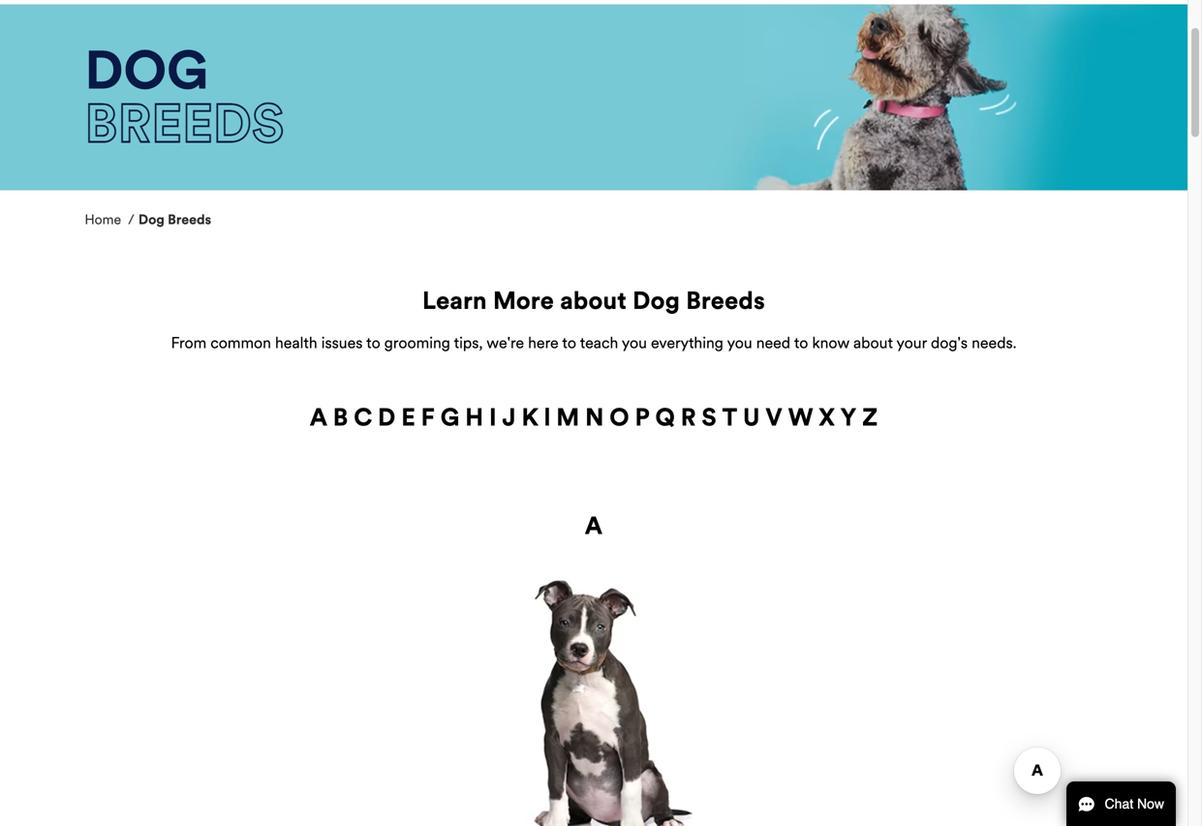 Task type: vqa. For each thing, say whether or not it's contained in the screenshot.
been
no



Task type: locate. For each thing, give the bounding box(es) containing it.
z link
[[862, 402, 878, 433]]

u
[[743, 403, 760, 433]]

list item
[[16, 0, 203, 4], [203, 0, 394, 4], [897, 0, 992, 4], [992, 0, 1095, 4], [1095, 0, 1172, 4]]

0 vertical spatial dog
[[138, 211, 165, 228]]

needs.
[[972, 333, 1017, 353]]

0 horizontal spatial to
[[366, 333, 381, 353]]

3 list item from the left
[[897, 0, 992, 4]]

u link
[[743, 402, 760, 433]]

grooming
[[384, 333, 450, 353]]

g link
[[441, 402, 460, 433]]

more
[[493, 286, 554, 316]]

1 horizontal spatial dog
[[633, 286, 680, 316]]

r link
[[681, 402, 696, 433]]

common
[[211, 333, 271, 353]]

breeds right home link
[[168, 211, 211, 228]]

a
[[310, 403, 327, 433], [585, 511, 603, 541]]

v link
[[766, 402, 783, 433]]

p link
[[635, 402, 650, 433]]

to right here
[[562, 333, 576, 353]]

about
[[560, 286, 627, 316], [854, 333, 893, 353]]

you
[[622, 333, 647, 353], [727, 333, 752, 353]]

we're
[[487, 333, 524, 353]]

1 vertical spatial about
[[854, 333, 893, 353]]

1 vertical spatial a
[[585, 511, 603, 541]]

m
[[556, 403, 580, 433]]

1 horizontal spatial about
[[854, 333, 893, 353]]

1 horizontal spatial to
[[562, 333, 576, 353]]

x link
[[819, 402, 835, 433]]

about left your
[[854, 333, 893, 353]]

1 vertical spatial breeds
[[686, 286, 765, 316]]

d
[[378, 403, 396, 433]]

t link
[[722, 402, 737, 433]]

dog
[[85, 38, 208, 103]]

dog's
[[931, 333, 968, 353]]

l link
[[544, 402, 551, 433]]

0 horizontal spatial list
[[16, 0, 394, 4]]

i
[[489, 403, 497, 433]]

1 horizontal spatial list
[[897, 0, 1172, 4]]

learn more about dog breeds
[[422, 286, 765, 316]]

0 horizontal spatial dog
[[138, 211, 165, 228]]

a for a b c d e f g h i j k l m n o p q r s t u v w x y z
[[310, 403, 327, 433]]

1 horizontal spatial you
[[727, 333, 752, 353]]

2 list item from the left
[[203, 0, 394, 4]]

2 horizontal spatial to
[[794, 333, 808, 353]]

dog right home link
[[138, 211, 165, 228]]

0 horizontal spatial about
[[560, 286, 627, 316]]

1 vertical spatial dog
[[633, 286, 680, 316]]

e
[[401, 403, 415, 433]]

about up from common health issues to grooming tips, we're here to teach you everything you need to know about your dog's needs.
[[560, 286, 627, 316]]

list
[[16, 0, 394, 4], [897, 0, 1172, 4]]

breeds
[[168, 211, 211, 228], [686, 286, 765, 316]]

o
[[610, 403, 629, 433]]

0 horizontal spatial a
[[310, 403, 327, 433]]

0 vertical spatial a
[[310, 403, 327, 433]]

y link
[[841, 402, 857, 433]]

2 list from the left
[[897, 0, 1172, 4]]

1 horizontal spatial a
[[585, 511, 603, 541]]

g
[[441, 403, 460, 433]]

dog up everything
[[633, 286, 680, 316]]

h
[[465, 403, 484, 433]]

you right the teach at the top
[[622, 333, 647, 353]]

your
[[897, 333, 927, 353]]

1 horizontal spatial breeds
[[686, 286, 765, 316]]

dog breeds
[[138, 211, 211, 228]]

n
[[585, 403, 604, 433]]

to
[[366, 333, 381, 353], [562, 333, 576, 353], [794, 333, 808, 353]]

to right 'issues'
[[366, 333, 381, 353]]

q
[[656, 403, 675, 433]]

w link
[[788, 402, 813, 433]]

1 you from the left
[[622, 333, 647, 353]]

dog
[[138, 211, 165, 228], [633, 286, 680, 316]]

a for a
[[585, 511, 603, 541]]

0 vertical spatial about
[[560, 286, 627, 316]]

to right the need
[[794, 333, 808, 353]]

n link
[[585, 402, 604, 433]]

0 horizontal spatial you
[[622, 333, 647, 353]]

breeds up everything
[[686, 286, 765, 316]]

p
[[635, 403, 650, 433]]

h link
[[465, 402, 484, 433]]

0 vertical spatial breeds
[[168, 211, 211, 228]]

you left the need
[[727, 333, 752, 353]]

o link
[[610, 402, 629, 433]]

q link
[[656, 402, 675, 433]]



Task type: describe. For each thing, give the bounding box(es) containing it.
b link
[[333, 402, 348, 433]]

f link
[[421, 402, 435, 433]]

d link
[[378, 402, 396, 433]]

j
[[502, 403, 516, 433]]

a link
[[310, 402, 327, 433]]

i link
[[489, 402, 497, 433]]

from common health issues to grooming tips, we're here to teach you everything you need to know about your dog's needs.
[[171, 333, 1017, 353]]

b
[[333, 403, 348, 433]]

breeds
[[85, 91, 284, 156]]

m link
[[556, 402, 580, 433]]

s link
[[702, 402, 717, 433]]

3 to from the left
[[794, 333, 808, 353]]

w
[[788, 403, 813, 433]]

teach
[[580, 333, 618, 353]]

x
[[819, 403, 835, 433]]

t
[[722, 403, 737, 433]]

a b c d e f g h i j k l m n o p q r s t u v w x y z
[[310, 403, 878, 433]]

4 list item from the left
[[992, 0, 1095, 4]]

home link
[[85, 210, 135, 230]]

c link
[[354, 402, 372, 433]]

y
[[841, 403, 857, 433]]

2 you from the left
[[727, 333, 752, 353]]

1 to from the left
[[366, 333, 381, 353]]

s
[[702, 403, 717, 433]]

j link
[[502, 402, 516, 433]]

1 list from the left
[[16, 0, 394, 4]]

c
[[354, 403, 372, 433]]

r
[[681, 403, 696, 433]]

f
[[421, 403, 435, 433]]

z
[[862, 403, 878, 433]]

2 to from the left
[[562, 333, 576, 353]]

k
[[522, 403, 538, 433]]

5 list item from the left
[[1095, 0, 1172, 4]]

health
[[275, 333, 317, 353]]

tips,
[[454, 333, 483, 353]]

home
[[85, 211, 121, 228]]

learn
[[422, 286, 487, 316]]

issues
[[321, 333, 363, 353]]

v
[[766, 403, 783, 433]]

from
[[171, 333, 207, 353]]

k link
[[522, 402, 538, 433]]

everything
[[651, 333, 724, 353]]

l
[[544, 403, 551, 433]]

1 list item from the left
[[16, 0, 203, 4]]

need
[[756, 333, 791, 353]]

0 horizontal spatial breeds
[[168, 211, 211, 228]]

here
[[528, 333, 559, 353]]

know
[[812, 333, 850, 353]]

e link
[[401, 402, 415, 433]]



